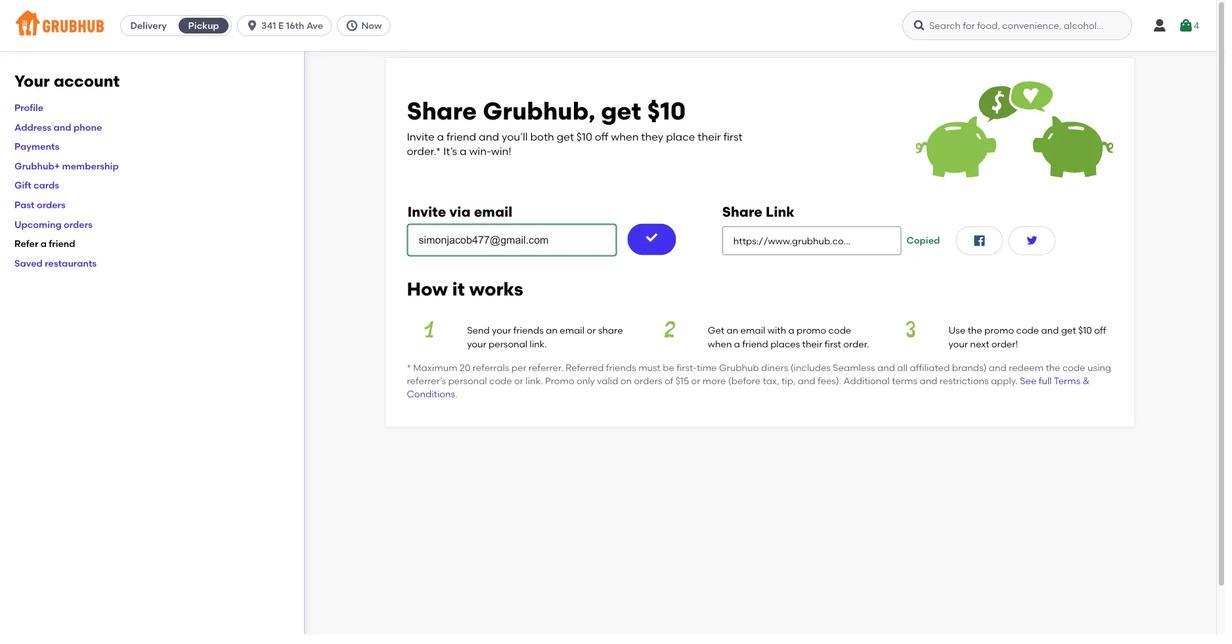 Task type: describe. For each thing, give the bounding box(es) containing it.
a right refer
[[41, 238, 47, 249]]

use the promo code and get $10 off your next order!
[[949, 325, 1106, 349]]

send your friends an email or share your personal link.
[[467, 325, 623, 349]]

1 vertical spatial get
[[557, 130, 574, 143]]

orders inside * maximum 20 referrals per referrer. referred friends must be first-time grubhub diners (includes seamless and all affiliated brands) and redeem the code using referrer's personal code or link. promo only valid on orders of $15 or more (before tax, tip, and fees). additional terms and restrictions apply.
[[634, 375, 662, 386]]

promo inside get an email with a promo code when a friend places their first order.
[[797, 325, 826, 336]]

get inside 'use the promo code and get $10 off your next order!'
[[1061, 325, 1076, 336]]

win-
[[469, 145, 491, 158]]

a right it's
[[460, 145, 467, 158]]

orders for past orders
[[37, 199, 66, 210]]

and down (includes
[[798, 375, 815, 386]]

grubhub+ membership link
[[14, 160, 119, 171]]

conditions
[[407, 389, 455, 400]]

promo
[[545, 375, 574, 386]]

delivery
[[130, 20, 167, 31]]

diners
[[761, 362, 788, 373]]

when inside get an email with a promo code when a friend places their first order.
[[708, 338, 732, 349]]

a up grubhub
[[734, 338, 740, 349]]

1 vertical spatial friend
[[49, 238, 75, 249]]

copied
[[907, 235, 940, 246]]

how it works
[[407, 278, 523, 300]]

$15
[[676, 375, 689, 386]]

grubhub,
[[483, 97, 595, 126]]

tip,
[[781, 375, 795, 386]]

referrer.
[[529, 362, 563, 373]]

*
[[407, 362, 411, 373]]

it
[[452, 278, 465, 300]]

2 horizontal spatial or
[[691, 375, 700, 386]]

delivery button
[[121, 15, 176, 36]]

see full terms & conditions link
[[407, 375, 1090, 400]]

order.
[[843, 338, 869, 349]]

4 button
[[1178, 14, 1199, 37]]

your inside 'use the promo code and get $10 off your next order!'
[[949, 338, 968, 349]]

first-
[[677, 362, 697, 373]]

friends inside * maximum 20 referrals per referrer. referred friends must be first-time grubhub diners (includes seamless and all affiliated brands) and redeem the code using referrer's personal code or link. promo only valid on orders of $15 or more (before tax, tip, and fees). additional terms and restrictions apply.
[[606, 362, 636, 373]]

your
[[14, 72, 50, 91]]

get an email with a promo code when a friend places their first order.
[[708, 325, 869, 349]]

now button
[[337, 15, 396, 36]]

with
[[768, 325, 786, 336]]

affiliated
[[910, 362, 950, 373]]

.
[[455, 389, 457, 400]]

Search for food, convenience, alcohol... search field
[[902, 11, 1132, 40]]

pickup button
[[176, 15, 231, 36]]

0 vertical spatial $10
[[647, 97, 686, 126]]

* maximum 20 referrals per referrer. referred friends must be first-time grubhub diners (includes seamless and all affiliated brands) and redeem the code using referrer's personal code or link. promo only valid on orders of $15 or more (before tax, tip, and fees). additional terms and restrictions apply.
[[407, 362, 1111, 386]]

personal inside * maximum 20 referrals per referrer. referred friends must be first-time grubhub diners (includes seamless and all affiliated brands) and redeem the code using referrer's personal code or link. promo only valid on orders of $15 or more (before tax, tip, and fees). additional terms and restrictions apply.
[[448, 375, 487, 386]]

per
[[511, 362, 526, 373]]

and left all
[[877, 362, 895, 373]]

cards
[[34, 180, 59, 191]]

upcoming orders
[[14, 219, 93, 230]]

terms
[[1054, 375, 1080, 386]]

maximum
[[413, 362, 457, 373]]

20
[[460, 362, 470, 373]]

gift cards link
[[14, 180, 59, 191]]

use
[[949, 325, 965, 336]]

code inside get an email with a promo code when a friend places their first order.
[[828, 325, 851, 336]]

off inside 'use the promo code and get $10 off your next order!'
[[1094, 325, 1106, 336]]

341 e 16th ave button
[[237, 15, 337, 36]]

past
[[14, 199, 35, 210]]

next
[[970, 338, 989, 349]]

(includes
[[790, 362, 831, 373]]

0 vertical spatial get
[[601, 97, 641, 126]]

friend inside share grubhub, get $10 invite a friend and you'll both get $10 off when they place their first order.* it's a win-win!
[[447, 130, 476, 143]]

upcoming orders link
[[14, 219, 93, 230]]

grubhub+
[[14, 160, 60, 171]]

code up "terms"
[[1063, 362, 1085, 373]]

how
[[407, 278, 448, 300]]

svg image for now
[[346, 19, 359, 32]]

past orders
[[14, 199, 66, 210]]

grubhub+ membership
[[14, 160, 119, 171]]

restrictions
[[940, 375, 989, 386]]

link. inside send your friends an email or share your personal link.
[[530, 338, 547, 349]]

address and phone
[[14, 121, 102, 133]]

link. inside * maximum 20 referrals per referrer. referred friends must be first-time grubhub diners (includes seamless and all affiliated brands) and redeem the code using referrer's personal code or link. promo only valid on orders of $15 or more (before tax, tip, and fees). additional terms and restrictions apply.
[[526, 375, 543, 386]]

referrals
[[473, 362, 509, 373]]

win!
[[491, 145, 511, 158]]

works
[[469, 278, 523, 300]]

svg image for 4
[[1178, 18, 1194, 33]]

saved restaurants
[[14, 257, 97, 269]]

pickup
[[188, 20, 219, 31]]

and inside 'use the promo code and get $10 off your next order!'
[[1041, 325, 1059, 336]]

orders for upcoming orders
[[64, 219, 93, 230]]

$10 inside 'use the promo code and get $10 off your next order!'
[[1078, 325, 1092, 336]]

341 e 16th ave
[[261, 20, 323, 31]]

referred
[[566, 362, 604, 373]]

seamless
[[833, 362, 875, 373]]

their inside get an email with a promo code when a friend places their first order.
[[802, 338, 822, 349]]

promo inside 'use the promo code and get $10 off your next order!'
[[984, 325, 1014, 336]]

places
[[770, 338, 800, 349]]

16th
[[286, 20, 304, 31]]

place
[[666, 130, 695, 143]]

and up apply.
[[989, 362, 1007, 373]]

be
[[663, 362, 674, 373]]

the inside 'use the promo code and get $10 off your next order!'
[[968, 325, 982, 336]]

address and phone link
[[14, 121, 102, 133]]

they
[[641, 130, 663, 143]]

first inside share grubhub, get $10 invite a friend and you'll both get $10 off when they place their first order.* it's a win-win!
[[723, 130, 742, 143]]

a up it's
[[437, 130, 444, 143]]

apply.
[[991, 375, 1018, 386]]

both
[[530, 130, 554, 143]]

or inside send your friends an email or share your personal link.
[[587, 325, 596, 336]]

terms
[[892, 375, 917, 386]]



Task type: vqa. For each thing, say whether or not it's contained in the screenshot.
classic with buffalo sauce  • gorgonzola  •  fresh cilantro // served with a side of blue cheese dressing
no



Task type: locate. For each thing, give the bounding box(es) containing it.
a right 'with'
[[788, 325, 794, 336]]

code inside 'use the promo code and get $10 off your next order!'
[[1016, 325, 1039, 336]]

share up it's
[[407, 97, 477, 126]]

friends
[[513, 325, 544, 336], [606, 362, 636, 373]]

phone
[[74, 121, 102, 133]]

orders
[[37, 199, 66, 210], [64, 219, 93, 230], [634, 375, 662, 386]]

gift
[[14, 180, 31, 191]]

invite up order.* at top left
[[407, 130, 434, 143]]

step 2 image
[[648, 321, 692, 338]]

or down per
[[514, 375, 523, 386]]

2 promo from the left
[[984, 325, 1014, 336]]

all
[[897, 362, 908, 373]]

share
[[598, 325, 623, 336]]

0 vertical spatial link.
[[530, 338, 547, 349]]

via
[[449, 203, 471, 220]]

off
[[595, 130, 608, 143], [1094, 325, 1106, 336]]

invite left via
[[407, 203, 446, 220]]

first left "order."
[[825, 338, 841, 349]]

1 horizontal spatial friend
[[447, 130, 476, 143]]

friends up per
[[513, 325, 544, 336]]

step 1 image
[[407, 321, 451, 338]]

1 horizontal spatial get
[[601, 97, 641, 126]]

svg image
[[1152, 18, 1168, 33], [644, 230, 660, 245], [1024, 233, 1040, 248]]

2 vertical spatial friend
[[742, 338, 768, 349]]

$10 right both
[[576, 130, 592, 143]]

1 vertical spatial link.
[[526, 375, 543, 386]]

share inside share grubhub, get $10 invite a friend and you'll both get $10 off when they place their first order.* it's a win-win!
[[407, 97, 477, 126]]

email inside send your friends an email or share your personal link.
[[560, 325, 585, 336]]

friend up it's
[[447, 130, 476, 143]]

1 horizontal spatial svg image
[[1024, 233, 1040, 248]]

friends up on
[[606, 362, 636, 373]]

friend down 'with'
[[742, 338, 768, 349]]

0 horizontal spatial promo
[[797, 325, 826, 336]]

svg image
[[1178, 18, 1194, 33], [246, 19, 259, 32], [346, 19, 359, 32], [913, 19, 926, 32], [971, 233, 987, 248]]

and up 'win-'
[[479, 130, 499, 143]]

2 horizontal spatial svg image
[[1152, 18, 1168, 33]]

0 vertical spatial orders
[[37, 199, 66, 210]]

1 horizontal spatial an
[[727, 325, 738, 336]]

and up redeem
[[1041, 325, 1059, 336]]

1 vertical spatial $10
[[576, 130, 592, 143]]

0 horizontal spatial share
[[407, 97, 477, 126]]

order.*
[[407, 145, 441, 158]]

off up using
[[1094, 325, 1106, 336]]

when down get
[[708, 338, 732, 349]]

and inside share grubhub, get $10 invite a friend and you'll both get $10 off when they place their first order.* it's a win-win!
[[479, 130, 499, 143]]

an inside send your friends an email or share your personal link.
[[546, 325, 557, 336]]

share for link
[[722, 203, 762, 220]]

1 horizontal spatial $10
[[647, 97, 686, 126]]

1 vertical spatial invite
[[407, 203, 446, 220]]

personal up per
[[489, 338, 527, 349]]

0 horizontal spatial when
[[611, 130, 639, 143]]

svg image inside the 341 e 16th ave button
[[246, 19, 259, 32]]

share grubhub and save image
[[916, 79, 1113, 178]]

fees).
[[818, 375, 841, 386]]

0 horizontal spatial an
[[546, 325, 557, 336]]

1 vertical spatial the
[[1046, 362, 1060, 373]]

2 vertical spatial get
[[1061, 325, 1076, 336]]

code down referrals
[[489, 375, 512, 386]]

or left share
[[587, 325, 596, 336]]

0 vertical spatial invite
[[407, 130, 434, 143]]

1 vertical spatial orders
[[64, 219, 93, 230]]

restaurants
[[45, 257, 97, 269]]

0 horizontal spatial first
[[723, 130, 742, 143]]

$10 up using
[[1078, 325, 1092, 336]]

payments link
[[14, 141, 59, 152]]

1 horizontal spatial share
[[722, 203, 762, 220]]

0 horizontal spatial friends
[[513, 325, 544, 336]]

1 horizontal spatial off
[[1094, 325, 1106, 336]]

4
[[1194, 20, 1199, 31]]

get up "terms"
[[1061, 325, 1076, 336]]

email right via
[[474, 203, 512, 220]]

get
[[601, 97, 641, 126], [557, 130, 574, 143], [1061, 325, 1076, 336]]

1 an from the left
[[546, 325, 557, 336]]

0 vertical spatial when
[[611, 130, 639, 143]]

additional
[[844, 375, 890, 386]]

svg image inside the 4 button
[[1178, 18, 1194, 33]]

you'll
[[502, 130, 528, 143]]

copied button
[[901, 226, 945, 255]]

invite
[[407, 130, 434, 143], [407, 203, 446, 220]]

0 horizontal spatial personal
[[448, 375, 487, 386]]

main navigation navigation
[[0, 0, 1216, 51]]

0 horizontal spatial the
[[968, 325, 982, 336]]

0 horizontal spatial or
[[514, 375, 523, 386]]

2 horizontal spatial your
[[949, 338, 968, 349]]

1 vertical spatial personal
[[448, 375, 487, 386]]

or
[[587, 325, 596, 336], [514, 375, 523, 386], [691, 375, 700, 386]]

your down send
[[467, 338, 486, 349]]

1 vertical spatial off
[[1094, 325, 1106, 336]]

saved restaurants link
[[14, 257, 97, 269]]

1 horizontal spatial email
[[560, 325, 585, 336]]

0 horizontal spatial $10
[[576, 130, 592, 143]]

0 horizontal spatial your
[[467, 338, 486, 349]]

their inside share grubhub, get $10 invite a friend and you'll both get $10 off when they place their first order.* it's a win-win!
[[698, 130, 721, 143]]

code up "order."
[[828, 325, 851, 336]]

their up (includes
[[802, 338, 822, 349]]

the up full
[[1046, 362, 1060, 373]]

first right place
[[723, 130, 742, 143]]

an right get
[[727, 325, 738, 336]]

0 horizontal spatial email
[[474, 203, 512, 220]]

see full terms & conditions
[[407, 375, 1090, 400]]

orders down must at the bottom of page
[[634, 375, 662, 386]]

1 horizontal spatial or
[[587, 325, 596, 336]]

link. down referrer.
[[526, 375, 543, 386]]

full
[[1039, 375, 1052, 386]]

0 horizontal spatial off
[[595, 130, 608, 143]]

orders up refer a friend link
[[64, 219, 93, 230]]

0 vertical spatial personal
[[489, 338, 527, 349]]

svg image inside now button
[[346, 19, 359, 32]]

1 vertical spatial share
[[722, 203, 762, 220]]

personal inside send your friends an email or share your personal link.
[[489, 338, 527, 349]]

2 vertical spatial orders
[[634, 375, 662, 386]]

first
[[723, 130, 742, 143], [825, 338, 841, 349]]

1 horizontal spatial promo
[[984, 325, 1014, 336]]

more
[[703, 375, 726, 386]]

2 horizontal spatial get
[[1061, 325, 1076, 336]]

address
[[14, 121, 51, 133]]

grubhub
[[719, 362, 759, 373]]

tax,
[[763, 375, 779, 386]]

0 horizontal spatial their
[[698, 130, 721, 143]]

your down use
[[949, 338, 968, 349]]

when
[[611, 130, 639, 143], [708, 338, 732, 349]]

svg image for 341 e 16th ave
[[246, 19, 259, 32]]

341
[[261, 20, 276, 31]]

off inside share grubhub, get $10 invite a friend and you'll both get $10 off when they place their first order.* it's a win-win!
[[595, 130, 608, 143]]

0 vertical spatial friend
[[447, 130, 476, 143]]

their
[[698, 130, 721, 143], [802, 338, 822, 349]]

your right send
[[492, 325, 511, 336]]

see
[[1020, 375, 1036, 386]]

1 horizontal spatial friends
[[606, 362, 636, 373]]

Enter your friend's email email field
[[407, 224, 616, 256]]

2 vertical spatial $10
[[1078, 325, 1092, 336]]

upcoming
[[14, 219, 62, 230]]

email left 'with'
[[740, 325, 765, 336]]

and down affiliated
[[920, 375, 937, 386]]

e
[[278, 20, 284, 31]]

or right the $15
[[691, 375, 700, 386]]

when inside share grubhub, get $10 invite a friend and you'll both get $10 off when they place their first order.* it's a win-win!
[[611, 130, 639, 143]]

orders up upcoming orders link
[[37, 199, 66, 210]]

first inside get an email with a promo code when a friend places their first order.
[[825, 338, 841, 349]]

personal
[[489, 338, 527, 349], [448, 375, 487, 386]]

2 horizontal spatial email
[[740, 325, 765, 336]]

1 promo from the left
[[797, 325, 826, 336]]

0 horizontal spatial friend
[[49, 238, 75, 249]]

1 vertical spatial first
[[825, 338, 841, 349]]

friend up "saved restaurants" link
[[49, 238, 75, 249]]

0 horizontal spatial get
[[557, 130, 574, 143]]

referrer's
[[407, 375, 446, 386]]

0 horizontal spatial svg image
[[644, 230, 660, 245]]

your account
[[14, 72, 120, 91]]

get
[[708, 325, 724, 336]]

account
[[54, 72, 120, 91]]

1 horizontal spatial when
[[708, 338, 732, 349]]

only
[[577, 375, 595, 386]]

2 an from the left
[[727, 325, 738, 336]]

saved
[[14, 257, 43, 269]]

1 vertical spatial when
[[708, 338, 732, 349]]

on
[[620, 375, 632, 386]]

order!
[[992, 338, 1018, 349]]

redeem
[[1009, 362, 1044, 373]]

$10 up place
[[647, 97, 686, 126]]

0 vertical spatial first
[[723, 130, 742, 143]]

a
[[437, 130, 444, 143], [460, 145, 467, 158], [41, 238, 47, 249], [788, 325, 794, 336], [734, 338, 740, 349]]

past orders link
[[14, 199, 66, 210]]

email inside get an email with a promo code when a friend places their first order.
[[740, 325, 765, 336]]

it's
[[443, 145, 457, 158]]

share for grubhub,
[[407, 97, 477, 126]]

invite inside share grubhub, get $10 invite a friend and you'll both get $10 off when they place their first order.* it's a win-win!
[[407, 130, 434, 143]]

0 vertical spatial their
[[698, 130, 721, 143]]

off left they
[[595, 130, 608, 143]]

promo up places
[[797, 325, 826, 336]]

the inside * maximum 20 referrals per referrer. referred friends must be first-time grubhub diners (includes seamless and all affiliated brands) and redeem the code using referrer's personal code or link. promo only valid on orders of $15 or more (before tax, tip, and fees). additional terms and restrictions apply.
[[1046, 362, 1060, 373]]

code up the order!
[[1016, 325, 1039, 336]]

time
[[697, 362, 717, 373]]

1 horizontal spatial your
[[492, 325, 511, 336]]

0 vertical spatial friends
[[513, 325, 544, 336]]

personal down 20
[[448, 375, 487, 386]]

send
[[467, 325, 490, 336]]

friends inside send your friends an email or share your personal link.
[[513, 325, 544, 336]]

share link
[[722, 203, 795, 220]]

must
[[638, 362, 661, 373]]

1 horizontal spatial personal
[[489, 338, 527, 349]]

refer a friend
[[14, 238, 75, 249]]

link. up referrer.
[[530, 338, 547, 349]]

an up referrer.
[[546, 325, 557, 336]]

friend inside get an email with a promo code when a friend places their first order.
[[742, 338, 768, 349]]

(before
[[728, 375, 760, 386]]

0 vertical spatial share
[[407, 97, 477, 126]]

refer
[[14, 238, 38, 249]]

their right place
[[698, 130, 721, 143]]

1 horizontal spatial first
[[825, 338, 841, 349]]

membership
[[62, 160, 119, 171]]

email for get an email with a promo code when a friend places their first order.
[[740, 325, 765, 336]]

share left link
[[722, 203, 762, 220]]

valid
[[597, 375, 618, 386]]

2 horizontal spatial $10
[[1078, 325, 1092, 336]]

1 horizontal spatial their
[[802, 338, 822, 349]]

share
[[407, 97, 477, 126], [722, 203, 762, 220]]

promo up the order!
[[984, 325, 1014, 336]]

when left they
[[611, 130, 639, 143]]

the
[[968, 325, 982, 336], [1046, 362, 1060, 373]]

invite via email
[[407, 203, 512, 220]]

the up next
[[968, 325, 982, 336]]

using
[[1088, 362, 1111, 373]]

an inside get an email with a promo code when a friend places their first order.
[[727, 325, 738, 336]]

None text field
[[722, 226, 901, 255]]

link
[[766, 203, 795, 220]]

email left share
[[560, 325, 585, 336]]

your
[[492, 325, 511, 336], [467, 338, 486, 349], [949, 338, 968, 349]]

brands)
[[952, 362, 987, 373]]

email for invite via email
[[474, 203, 512, 220]]

1 vertical spatial their
[[802, 338, 822, 349]]

gift cards
[[14, 180, 59, 191]]

2 horizontal spatial friend
[[742, 338, 768, 349]]

payments
[[14, 141, 59, 152]]

0 vertical spatial off
[[595, 130, 608, 143]]

get up they
[[601, 97, 641, 126]]

get right both
[[557, 130, 574, 143]]

1 vertical spatial friends
[[606, 362, 636, 373]]

and left phone
[[54, 121, 71, 133]]

now
[[361, 20, 382, 31]]

step 3 image
[[888, 321, 933, 338]]

1 horizontal spatial the
[[1046, 362, 1060, 373]]

0 vertical spatial the
[[968, 325, 982, 336]]

svg image inside main navigation navigation
[[1152, 18, 1168, 33]]



